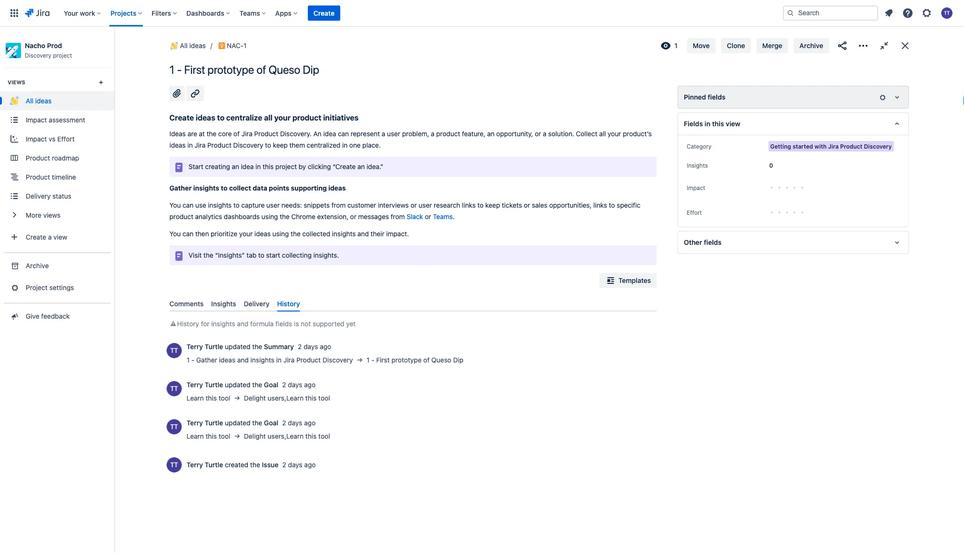 Task type: locate. For each thing, give the bounding box(es) containing it.
in down summary
[[276, 357, 282, 364]]

clicking
[[308, 163, 331, 171]]

impact assessment
[[26, 116, 85, 124]]

opportunity,
[[497, 130, 534, 138]]

fields right other
[[705, 239, 722, 247]]

jira image
[[25, 7, 49, 19], [25, 7, 49, 19]]

2 terry turtle updated the goal 2 days ago from the top
[[187, 420, 316, 427]]

1 button
[[658, 38, 682, 53]]

delivery inside delivery status link
[[26, 192, 51, 200]]

0 horizontal spatial prototype
[[208, 63, 254, 76]]

product timeline
[[26, 173, 76, 181]]

1 vertical spatial product
[[437, 130, 461, 138]]

1 horizontal spatial all
[[600, 130, 606, 138]]

you left use
[[170, 202, 181, 209]]

them
[[290, 141, 305, 149]]

ago
[[320, 343, 332, 351], [304, 381, 316, 389], [304, 420, 316, 427], [305, 462, 316, 469]]

fields in this view element
[[678, 113, 910, 135]]

product down core at the top of page
[[208, 141, 232, 149]]

assessment
[[49, 116, 85, 124]]

teams left apps
[[240, 9, 260, 17]]

2 vertical spatial product
[[170, 213, 194, 221]]

1 vertical spatial all
[[600, 130, 606, 138]]

projects button
[[108, 5, 146, 21]]

keep inside you can use insights to capture user needs: snippets from customer interviews or user research links to keep tickets or sales opportunities, links to specific product analytics dashboards using the chrome extension, or messages from
[[486, 202, 501, 209]]

create button
[[308, 5, 341, 21]]

product roadmap
[[26, 154, 79, 162]]

1 horizontal spatial :wave: image
[[171, 42, 178, 50]]

0 vertical spatial learn
[[187, 395, 204, 403]]

tab list
[[166, 296, 661, 312]]

to up the dashboards
[[234, 202, 240, 209]]

1 vertical spatial all
[[26, 97, 33, 105]]

2 vertical spatial create
[[26, 233, 46, 241]]

more views link
[[0, 206, 114, 225]]

0 vertical spatial project
[[53, 52, 72, 59]]

0 horizontal spatial 1 - first prototype of queso dip
[[170, 63, 319, 76]]

all ideas link up the impact assessment
[[0, 91, 114, 110]]

:wave: image down filters popup button
[[171, 42, 178, 50]]

1 horizontal spatial idea
[[324, 130, 336, 138]]

to right tab
[[258, 252, 265, 259]]

archive up project
[[26, 262, 49, 270]]

impact up 'impact vs effort'
[[26, 116, 47, 124]]

to inside ideas are at the core of jira product discovery. an idea can represent a user problem, a product feature, an opportunity, or a solution. collect all your product's ideas in jira product discovery to keep them centralized in one place.
[[265, 141, 271, 149]]

0 vertical spatial archive button
[[795, 38, 830, 53]]

the right visit
[[204, 252, 213, 259]]

terry turtle updated the goal 2 days ago down 1 - gather ideas and insights in jira product discovery
[[187, 381, 316, 389]]

jira product discovery navigation element
[[0, 27, 114, 554]]

1 terry turtle updated the goal 2 days ago from the top
[[187, 381, 316, 389]]

delight users,learn this tool down 1 - gather ideas and insights in jira product discovery
[[244, 395, 330, 403]]

.
[[453, 213, 455, 221]]

1 vertical spatial learn this tool
[[187, 433, 231, 441]]

collect
[[229, 184, 251, 192]]

1 vertical spatial updated
[[225, 381, 251, 389]]

history for history for insights and formula fields is not supported yet
[[177, 320, 199, 328]]

create right the "apps" popup button
[[314, 9, 335, 17]]

0 vertical spatial :wave: image
[[171, 42, 178, 50]]

0 horizontal spatial keep
[[273, 141, 288, 149]]

1 vertical spatial impact
[[26, 135, 47, 143]]

impact.
[[387, 230, 409, 238]]

vs
[[49, 135, 56, 143]]

1 vertical spatial queso
[[432, 357, 452, 364]]

2 vertical spatial can
[[183, 230, 194, 238]]

0 horizontal spatial archive button
[[0, 256, 114, 275]]

effort down the 'impact' popup button
[[687, 209, 703, 216]]

0 horizontal spatial all ideas link
[[0, 91, 114, 110]]

1 vertical spatial history
[[177, 320, 199, 328]]

1 vertical spatial delight users,learn this tool
[[244, 433, 330, 441]]

your
[[64, 9, 78, 17]]

0 vertical spatial view
[[726, 120, 741, 128]]

all ideas up the impact assessment
[[26, 97, 52, 105]]

link issue image
[[190, 88, 201, 99]]

effort inside effort popup button
[[687, 209, 703, 216]]

insights down the terry turtle updated the summary 2 days ago
[[251, 357, 275, 364]]

2 vertical spatial impact
[[687, 185, 706, 191]]

1 horizontal spatial dip
[[454, 357, 464, 364]]

discovery.
[[280, 130, 312, 138]]

1 you from the top
[[170, 202, 181, 209]]

0 vertical spatial insights
[[687, 162, 709, 169]]

turtle
[[205, 343, 223, 351], [205, 381, 223, 389], [205, 420, 223, 427], [205, 462, 223, 469]]

your left the product's
[[608, 130, 622, 138]]

project
[[53, 52, 72, 59], [276, 163, 297, 171]]

0 vertical spatial and
[[358, 230, 369, 238]]

delivery for delivery status
[[26, 192, 51, 200]]

by
[[299, 163, 306, 171]]

:wave: image down filters popup button
[[171, 42, 178, 50]]

ideas up at
[[196, 113, 215, 122]]

a
[[382, 130, 386, 138], [431, 130, 435, 138], [543, 130, 547, 138], [48, 233, 52, 241]]

1 vertical spatial :wave: image
[[10, 97, 19, 105]]

gather down for at the bottom left of the page
[[196, 357, 217, 364]]

represent
[[351, 130, 380, 138]]

links
[[462, 202, 476, 209], [594, 202, 608, 209]]

nac-
[[227, 42, 244, 50]]

0 horizontal spatial project
[[53, 52, 72, 59]]

the up 1 - gather ideas and insights in jira product discovery
[[252, 343, 262, 351]]

1 vertical spatial keep
[[486, 202, 501, 209]]

current project sidebar image
[[104, 38, 125, 57]]

from down interviews
[[391, 213, 405, 221]]

collected
[[303, 230, 331, 238]]

insights right comments
[[211, 300, 236, 308]]

can for capture
[[183, 202, 194, 209]]

editor templates image
[[606, 275, 617, 287]]

-
[[177, 63, 182, 76], [192, 357, 195, 364], [372, 357, 375, 364]]

at
[[199, 130, 205, 138]]

impact for vs
[[26, 135, 47, 143]]

0 vertical spatial effort
[[57, 135, 75, 143]]

views
[[8, 79, 25, 86]]

2 you from the top
[[170, 230, 181, 238]]

your inside ideas are at the core of jira product discovery. an idea can represent a user problem, a product feature, an opportunity, or a solution. collect all your product's ideas in jira product discovery to keep them centralized in one place.
[[608, 130, 622, 138]]

formula
[[251, 320, 274, 328]]

ideas inside "jira product discovery navigation" element
[[35, 97, 52, 105]]

1 vertical spatial all ideas
[[26, 97, 52, 105]]

a right problem,
[[431, 130, 435, 138]]

:wave: image for the rightmost :wave: icon
[[171, 42, 178, 50]]

goal up issue
[[264, 420, 279, 427]]

can inside ideas are at the core of jira product discovery. an idea can represent a user problem, a product feature, an opportunity, or a solution. collect all your product's ideas in jira product discovery to keep them centralized in one place.
[[338, 130, 349, 138]]

delight down 1 - gather ideas and insights in jira product discovery
[[244, 395, 266, 403]]

with
[[815, 143, 827, 150]]

the up terry turtle created the issue 2 days ago on the left of the page
[[252, 420, 262, 427]]

0 vertical spatial prototype
[[208, 63, 254, 76]]

project down prod
[[53, 52, 72, 59]]

1 vertical spatial fields
[[705, 239, 722, 247]]

1 vertical spatial :wave: image
[[10, 97, 19, 105]]

create inside button
[[314, 9, 335, 17]]

filters button
[[149, 5, 181, 21]]

of inside ideas are at the core of jira product discovery. an idea can represent a user problem, a product feature, an opportunity, or a solution. collect all your product's ideas in jira product discovery to keep them centralized in one place.
[[234, 130, 240, 138]]

capture
[[242, 202, 265, 209]]

0 horizontal spatial idea
[[241, 163, 254, 171]]

1 vertical spatial delivery
[[244, 300, 270, 308]]

can left use
[[183, 202, 194, 209]]

insights
[[687, 162, 709, 169], [211, 300, 236, 308]]

customer
[[348, 202, 376, 209]]

1 horizontal spatial effort
[[687, 209, 703, 216]]

keep left them on the left top of the page
[[273, 141, 288, 149]]

0 vertical spatial using
[[262, 213, 278, 221]]

in right fields
[[705, 120, 711, 128]]

history
[[277, 300, 300, 308], [177, 320, 199, 328]]

add attachment image
[[171, 88, 183, 99]]

you up panel note image
[[170, 230, 181, 238]]

dashboards
[[224, 213, 260, 221]]

you inside you can use insights to capture user needs: snippets from customer interviews or user research links to keep tickets or sales opportunities, links to specific product analytics dashboards using the chrome extension, or messages from
[[170, 202, 181, 209]]

0 horizontal spatial teams
[[240, 9, 260, 17]]

discovery inside nacho prod discovery project
[[25, 52, 51, 59]]

dashboards button
[[184, 5, 234, 21]]

ideas down ""create"
[[329, 184, 346, 192]]

terry turtle updated the goal 2 days ago up terry turtle created the issue 2 days ago on the left of the page
[[187, 420, 316, 427]]

or left sales
[[524, 202, 531, 209]]

2 updated from the top
[[225, 381, 251, 389]]

keep left tickets
[[486, 202, 501, 209]]

keep
[[273, 141, 288, 149], [486, 202, 501, 209]]

links left 'specific'
[[594, 202, 608, 209]]

1 vertical spatial first
[[377, 357, 390, 364]]

for
[[201, 320, 210, 328]]

place.
[[363, 141, 381, 149]]

0 vertical spatial history
[[277, 300, 300, 308]]

1 vertical spatial of
[[234, 130, 240, 138]]

effort right vs
[[57, 135, 75, 143]]

to left collect
[[221, 184, 228, 192]]

impact inside popup button
[[687, 185, 706, 191]]

projects
[[111, 9, 136, 17]]

solution.
[[549, 130, 575, 138]]

2 delight users,learn this tool from the top
[[244, 433, 330, 441]]

fields left is
[[276, 320, 292, 328]]

your down the dashboards
[[239, 230, 253, 238]]

0 horizontal spatial an
[[232, 163, 239, 171]]

archive button left share image
[[795, 38, 830, 53]]

prototype
[[208, 63, 254, 76], [392, 357, 422, 364]]

1
[[244, 42, 247, 50], [675, 42, 678, 50], [170, 63, 175, 76], [187, 357, 190, 364], [367, 357, 370, 364]]

queso
[[269, 63, 301, 76], [432, 357, 452, 364]]

0 horizontal spatial of
[[234, 130, 240, 138]]

category button
[[685, 141, 715, 152]]

using inside you can use insights to capture user needs: snippets from customer interviews or user research links to keep tickets or sales opportunities, links to specific product analytics dashboards using the chrome extension, or messages from
[[262, 213, 278, 221]]

ideas inside ideas are at the core of jira product discovery. an idea can represent a user problem, a product feature, an opportunity, or a solution. collect all your product's ideas in jira product discovery to keep them centralized in one place.
[[170, 141, 186, 149]]

1 horizontal spatial of
[[257, 63, 266, 76]]

user up slack or teams .
[[419, 202, 432, 209]]

view inside create a view popup button
[[53, 233, 67, 241]]

0 vertical spatial product
[[293, 113, 322, 122]]

0 horizontal spatial first
[[184, 63, 205, 76]]

1 vertical spatial and
[[237, 320, 249, 328]]

updated up created
[[225, 420, 251, 427]]

can down initiatives
[[338, 130, 349, 138]]

create down more
[[26, 233, 46, 241]]

1 vertical spatial all ideas link
[[0, 91, 114, 110]]

archive button up project settings button
[[0, 256, 114, 275]]

2 horizontal spatial create
[[314, 9, 335, 17]]

nacho
[[25, 42, 45, 50]]

2 terry from the top
[[187, 381, 203, 389]]

history for history
[[277, 300, 300, 308]]

idea
[[324, 130, 336, 138], [241, 163, 254, 171]]

the down needs:
[[280, 213, 290, 221]]

0 vertical spatial all
[[180, 42, 188, 50]]

:wave: image
[[171, 42, 178, 50], [10, 97, 19, 105]]

and
[[358, 230, 369, 238], [237, 320, 249, 328], [237, 357, 249, 364]]

idea up collect
[[241, 163, 254, 171]]

delivery inside tab list
[[244, 300, 270, 308]]

0 vertical spatial all
[[264, 113, 273, 122]]

0 vertical spatial dip
[[303, 63, 319, 76]]

using down capture at top
[[262, 213, 278, 221]]

0 vertical spatial queso
[[269, 63, 301, 76]]

impact assessment link
[[0, 110, 114, 129]]

from
[[332, 202, 346, 209], [391, 213, 405, 221]]

idea right the an
[[324, 130, 336, 138]]

1 vertical spatial learn
[[187, 433, 204, 441]]

create for create
[[314, 9, 335, 17]]

archive inside "jira product discovery navigation" element
[[26, 262, 49, 270]]

in left one
[[343, 141, 348, 149]]

ideas
[[190, 42, 206, 50], [35, 97, 52, 105], [196, 113, 215, 122], [170, 141, 186, 149], [329, 184, 346, 192], [255, 230, 271, 238], [219, 357, 236, 364]]

1 inside "dropdown button"
[[675, 42, 678, 50]]

view inside the fields in this view element
[[726, 120, 741, 128]]

updated down 1 - gather ideas and insights in jira product discovery
[[225, 381, 251, 389]]

1 - first prototype of queso dip
[[170, 63, 319, 76], [367, 357, 464, 364]]

:wave: image inside group
[[10, 97, 19, 105]]

1 horizontal spatial 1 - first prototype of queso dip
[[367, 357, 464, 364]]

product
[[293, 113, 322, 122], [437, 130, 461, 138], [170, 213, 194, 221]]

0 horizontal spatial delivery
[[26, 192, 51, 200]]

:wave: image
[[171, 42, 178, 50], [10, 97, 19, 105]]

1 horizontal spatial create
[[170, 113, 194, 122]]

data
[[253, 184, 268, 192]]

0 horizontal spatial queso
[[269, 63, 301, 76]]

impact vs effort
[[26, 135, 75, 143]]

1 horizontal spatial prototype
[[392, 357, 422, 364]]

1 vertical spatial effort
[[687, 209, 703, 216]]

1 vertical spatial view
[[53, 233, 67, 241]]

and down the terry turtle updated the summary 2 days ago
[[237, 357, 249, 364]]

product inside you can use insights to capture user needs: snippets from customer interviews or user research links to keep tickets or sales opportunities, links to specific product analytics dashboards using the chrome extension, or messages from
[[170, 213, 194, 221]]

1 horizontal spatial project
[[276, 163, 297, 171]]

all for :wave: icon in the group
[[26, 97, 33, 105]]

days
[[304, 343, 318, 351], [288, 381, 303, 389], [288, 420, 303, 427], [288, 462, 303, 469]]

banner
[[0, 0, 965, 27]]

users,learn up issue
[[268, 433, 304, 441]]

product up the an
[[293, 113, 322, 122]]

all
[[264, 113, 273, 122], [600, 130, 606, 138]]

all inside group
[[26, 97, 33, 105]]

create inside popup button
[[26, 233, 46, 241]]

0 vertical spatial keep
[[273, 141, 288, 149]]

view right fields
[[726, 120, 741, 128]]

interviews
[[378, 202, 409, 209]]

delight users,learn this tool up issue
[[244, 433, 330, 441]]

fields right pinned
[[708, 93, 726, 101]]

history up is
[[277, 300, 300, 308]]

create up ideas
[[170, 113, 194, 122]]

terry
[[187, 343, 203, 351], [187, 381, 203, 389], [187, 420, 203, 427], [187, 462, 203, 469]]

0 horizontal spatial :wave: image
[[10, 97, 19, 105]]

0 vertical spatial goal
[[264, 381, 279, 389]]

2 horizontal spatial an
[[488, 130, 495, 138]]

a right represent
[[382, 130, 386, 138]]

merge button
[[757, 38, 789, 53]]

:wave: image down views
[[10, 97, 19, 105]]

effort button
[[685, 207, 705, 218]]

0 vertical spatial delight
[[244, 395, 266, 403]]

can
[[338, 130, 349, 138], [183, 202, 194, 209], [183, 230, 194, 238]]

all ideas link down dashboards at the left of the page
[[169, 40, 206, 52]]

the inside you can use insights to capture user needs: snippets from customer interviews or user research links to keep tickets or sales opportunities, links to specific product analytics dashboards using the chrome extension, or messages from
[[280, 213, 290, 221]]

1 horizontal spatial teams
[[433, 213, 453, 221]]

0 horizontal spatial create
[[26, 233, 46, 241]]

1 vertical spatial idea
[[241, 163, 254, 171]]

1 horizontal spatial keep
[[486, 202, 501, 209]]

can inside you can use insights to capture user needs: snippets from customer interviews or user research links to keep tickets or sales opportunities, links to specific product analytics dashboards using the chrome extension, or messages from
[[183, 202, 194, 209]]

gather insights to collect data points supporting ideas
[[170, 184, 346, 192]]

2 vertical spatial of
[[424, 357, 430, 364]]

feature,
[[462, 130, 486, 138]]

:wave: image down views
[[10, 97, 19, 105]]

0 vertical spatial you
[[170, 202, 181, 209]]

0 vertical spatial can
[[338, 130, 349, 138]]

all right centralize
[[264, 113, 273, 122]]

all
[[180, 42, 188, 50], [26, 97, 33, 105]]

search image
[[788, 9, 795, 17]]

and left their
[[358, 230, 369, 238]]

a down views
[[48, 233, 52, 241]]

yet
[[346, 320, 356, 328]]

2 horizontal spatial product
[[437, 130, 461, 138]]

user inside ideas are at the core of jira product discovery. an idea can represent a user problem, a product feature, an opportunity, or a solution. collect all your product's ideas in jira product discovery to keep them centralized in one place.
[[387, 130, 401, 138]]

0 horizontal spatial insights
[[211, 300, 236, 308]]

history inside tab list
[[277, 300, 300, 308]]

an right the feature,
[[488, 130, 495, 138]]

teams down "research"
[[433, 213, 453, 221]]

or left solution. at the top of page
[[535, 130, 542, 138]]

view
[[726, 120, 741, 128], [53, 233, 67, 241]]

banner containing your work
[[0, 0, 965, 27]]

teams inside popup button
[[240, 9, 260, 17]]

your
[[274, 113, 291, 122], [608, 130, 622, 138], [239, 230, 253, 238]]

all ideas
[[180, 42, 206, 50], [26, 97, 52, 105]]

3 turtle from the top
[[205, 420, 223, 427]]

all ideas down dashboards at the left of the page
[[180, 42, 206, 50]]

pinned fields element
[[678, 86, 910, 109]]

0 vertical spatial impact
[[26, 116, 47, 124]]

group
[[0, 67, 114, 253]]

1 horizontal spatial all
[[180, 42, 188, 50]]

impact down insights dropdown button
[[687, 185, 706, 191]]

product roadmap link
[[0, 149, 114, 168]]

appswitcher icon image
[[9, 7, 20, 19]]

updated down formula
[[225, 343, 251, 351]]

product left analytics
[[170, 213, 194, 221]]

merge
[[763, 42, 783, 50]]

the
[[207, 130, 217, 138], [280, 213, 290, 221], [291, 230, 301, 238], [204, 252, 213, 259], [252, 343, 262, 351], [252, 381, 262, 389], [252, 420, 262, 427], [250, 462, 260, 469]]

ideas down ideas
[[170, 141, 186, 149]]

user down points
[[267, 202, 280, 209]]

impact button
[[685, 182, 709, 194]]

1 horizontal spatial archive
[[800, 42, 824, 50]]

2 vertical spatial updated
[[225, 420, 251, 427]]

user left problem,
[[387, 130, 401, 138]]

give feedback
[[26, 312, 70, 320]]

1 horizontal spatial all ideas
[[180, 42, 206, 50]]

2 users,learn from the top
[[268, 433, 304, 441]]

0 vertical spatial delight users,learn this tool
[[244, 395, 330, 403]]

configure image
[[880, 94, 887, 102]]

jira right with at the right of page
[[829, 143, 839, 150]]

help image
[[903, 7, 914, 19]]



Task type: vqa. For each thing, say whether or not it's contained in the screenshot.
bottom Spaces
no



Task type: describe. For each thing, give the bounding box(es) containing it.
or down customer
[[350, 213, 357, 221]]

or inside ideas are at the core of jira product discovery. an idea can represent a user problem, a product feature, an opportunity, or a solution. collect all your product's ideas in jira product discovery to keep them centralized in one place.
[[535, 130, 542, 138]]

getting started with jira product discovery
[[771, 143, 893, 150]]

needs:
[[282, 202, 302, 209]]

to up core at the top of page
[[217, 113, 225, 122]]

3 terry from the top
[[187, 420, 203, 427]]

pinned fields
[[685, 93, 726, 101]]

slack or teams .
[[407, 213, 455, 221]]

group containing all ideas
[[0, 67, 114, 253]]

share image
[[837, 40, 849, 52]]

0 horizontal spatial user
[[267, 202, 280, 209]]

apps button
[[273, 5, 301, 21]]

to left tickets
[[478, 202, 484, 209]]

1 vertical spatial using
[[273, 230, 289, 238]]

feedback
[[41, 312, 70, 320]]

ideas up visit the "insights" tab to start collecting insights.
[[255, 230, 271, 238]]

product up delivery status
[[26, 173, 50, 181]]

fields for pinned fields
[[708, 93, 726, 101]]

opportunities,
[[550, 202, 592, 209]]

centralize
[[226, 113, 263, 122]]

2 vertical spatial your
[[239, 230, 253, 238]]

settings
[[49, 284, 74, 292]]

product down 'impact vs effort'
[[26, 154, 50, 162]]

ideas down dashboards at the left of the page
[[190, 42, 206, 50]]

centralized
[[307, 141, 341, 149]]

other
[[685, 239, 703, 247]]

product timeline link
[[0, 168, 114, 187]]

all ideas inside group
[[26, 97, 52, 105]]

2 learn this tool from the top
[[187, 433, 231, 441]]

1 vertical spatial archive button
[[0, 256, 114, 275]]

category
[[687, 143, 712, 150]]

1 horizontal spatial all ideas link
[[169, 40, 206, 52]]

insights down extension,
[[332, 230, 356, 238]]

1 updated from the top
[[225, 343, 251, 351]]

0 vertical spatial first
[[184, 63, 205, 76]]

all inside ideas are at the core of jira product discovery. an idea can represent a user problem, a product feature, an opportunity, or a solution. collect all your product's ideas in jira product discovery to keep them centralized in one place.
[[600, 130, 606, 138]]

create ideas to centralize all your product initiatives
[[170, 113, 359, 122]]

project inside nacho prod discovery project
[[53, 52, 72, 59]]

give
[[26, 312, 39, 320]]

in down are
[[188, 141, 193, 149]]

jira down at
[[195, 141, 206, 149]]

not
[[301, 320, 311, 328]]

3 updated from the top
[[225, 420, 251, 427]]

slack link
[[407, 213, 423, 221]]

a left solution. at the top of page
[[543, 130, 547, 138]]

points
[[269, 184, 290, 192]]

product down not
[[297, 357, 321, 364]]

visit the "insights" tab to start collecting insights.
[[189, 252, 339, 259]]

feedback image
[[9, 312, 19, 321]]

collapse image
[[879, 40, 891, 52]]

Search field
[[784, 5, 879, 21]]

more image
[[858, 40, 870, 52]]

can for ideas
[[183, 230, 194, 238]]

0 horizontal spatial dip
[[303, 63, 319, 76]]

product down create ideas to centralize all your product initiatives at left
[[254, 130, 279, 138]]

jira down centralize
[[242, 130, 253, 138]]

settings image
[[922, 7, 934, 19]]

product right with at the right of page
[[841, 143, 863, 150]]

move
[[693, 42, 710, 50]]

1 horizontal spatial an
[[358, 163, 365, 171]]

keep inside ideas are at the core of jira product discovery. an idea can represent a user problem, a product feature, an opportunity, or a solution. collect all your product's ideas in jira product discovery to keep them centralized in one place.
[[273, 141, 288, 149]]

start
[[189, 163, 204, 171]]

insights inside tab list
[[211, 300, 236, 308]]

1 horizontal spatial archive button
[[795, 38, 830, 53]]

slack
[[407, 213, 423, 221]]

your work
[[64, 9, 95, 17]]

1 vertical spatial project
[[276, 163, 297, 171]]

ideas
[[170, 130, 186, 138]]

apps
[[276, 9, 292, 17]]

2 delight from the top
[[244, 433, 266, 441]]

the down chrome
[[291, 230, 301, 238]]

idea."
[[367, 163, 384, 171]]

fields for other fields
[[705, 239, 722, 247]]

create a view
[[26, 233, 67, 241]]

project settings
[[26, 284, 74, 292]]

delivery for delivery
[[244, 300, 270, 308]]

discovery inside ideas are at the core of jira product discovery. an idea can represent a user problem, a product feature, an opportunity, or a solution. collect all your product's ideas in jira product discovery to keep them centralized in one place.
[[233, 141, 264, 149]]

clone button
[[722, 38, 752, 53]]

ideas are at the core of jira product discovery. an idea can represent a user problem, a product feature, an opportunity, or a solution. collect all your product's ideas in jira product discovery to keep them centralized in one place.
[[170, 130, 654, 149]]

problem,
[[402, 130, 430, 138]]

analytics
[[195, 213, 222, 221]]

status
[[53, 192, 71, 200]]

sales
[[532, 202, 548, 209]]

2 vertical spatial fields
[[276, 320, 292, 328]]

started
[[793, 143, 814, 150]]

a inside popup button
[[48, 233, 52, 241]]

you for you can then prioritize your ideas using the collected insights and their impact.
[[170, 230, 181, 238]]

2 turtle from the top
[[205, 381, 223, 389]]

you for you can use insights to capture user needs: snippets from customer interviews or user research links to keep tickets or sales opportunities, links to specific product analytics dashboards using the chrome extension, or messages from
[[170, 202, 181, 209]]

1 learn from the top
[[187, 395, 204, 403]]

panel note image
[[173, 251, 185, 262]]

create a view button
[[0, 228, 114, 247]]

:wave: image inside group
[[10, 97, 19, 105]]

impact for assessment
[[26, 116, 47, 124]]

2 learn from the top
[[187, 433, 204, 441]]

fields in this view
[[685, 120, 741, 128]]

2 links from the left
[[594, 202, 608, 209]]

1 vertical spatial 1 - first prototype of queso dip
[[367, 357, 464, 364]]

work
[[80, 9, 95, 17]]

1 horizontal spatial -
[[192, 357, 195, 364]]

1 goal from the top
[[264, 381, 279, 389]]

close image
[[900, 40, 912, 52]]

terry turtle created the issue 2 days ago
[[187, 462, 316, 469]]

the inside ideas are at the core of jira product discovery. an idea can represent a user problem, a product feature, an opportunity, or a solution. collect all your product's ideas in jira product discovery to keep them centralized in one place.
[[207, 130, 217, 138]]

1 terry from the top
[[187, 343, 203, 351]]

prioritize
[[211, 230, 238, 238]]

an inside ideas are at the core of jira product discovery. an idea can represent a user problem, a product feature, an opportunity, or a solution. collect all your product's ideas in jira product discovery to keep them centralized in one place.
[[488, 130, 495, 138]]

then
[[195, 230, 209, 238]]

visit
[[189, 252, 202, 259]]

to left 'specific'
[[609, 202, 616, 209]]

product inside ideas are at the core of jira product discovery. an idea can represent a user problem, a product feature, an opportunity, or a solution. collect all your product's ideas in jira product discovery to keep them centralized in one place.
[[437, 130, 461, 138]]

2 horizontal spatial of
[[424, 357, 430, 364]]

teams button
[[237, 5, 270, 21]]

2 vertical spatial and
[[237, 357, 249, 364]]

an
[[314, 130, 322, 138]]

4 terry from the top
[[187, 462, 203, 469]]

prod
[[47, 42, 62, 50]]

panel note image
[[173, 162, 185, 173]]

jira down summary
[[284, 357, 295, 364]]

0 vertical spatial all ideas
[[180, 42, 206, 50]]

nac-1
[[227, 42, 247, 50]]

timeline
[[52, 173, 76, 181]]

tickets
[[502, 202, 523, 209]]

project settings button
[[0, 278, 114, 297]]

ideas down the terry turtle updated the summary 2 days ago
[[219, 357, 236, 364]]

in up gather insights to collect data points supporting ideas
[[256, 163, 261, 171]]

research
[[434, 202, 461, 209]]

1 delight from the top
[[244, 395, 266, 403]]

use
[[195, 202, 206, 209]]

idea inside ideas are at the core of jira product discovery. an idea can represent a user problem, a product feature, an opportunity, or a solution. collect all your product's ideas in jira product discovery to keep them centralized in one place.
[[324, 130, 336, 138]]

the left issue
[[250, 462, 260, 469]]

comments
[[170, 300, 204, 308]]

0 vertical spatial your
[[274, 113, 291, 122]]

4 turtle from the top
[[205, 462, 223, 469]]

teams link
[[433, 213, 453, 221]]

"insights"
[[215, 252, 245, 259]]

0 vertical spatial 1 - first prototype of queso dip
[[170, 63, 319, 76]]

initiatives
[[323, 113, 359, 122]]

create for create a view
[[26, 233, 46, 241]]

insights up use
[[193, 184, 219, 192]]

insights button
[[685, 160, 711, 171]]

1 learn this tool from the top
[[187, 395, 231, 403]]

more views
[[26, 211, 61, 219]]

effort inside impact vs effort link
[[57, 135, 75, 143]]

other fields element
[[678, 231, 910, 254]]

give feedback button
[[0, 307, 114, 326]]

supporting
[[291, 184, 327, 192]]

0 horizontal spatial from
[[332, 202, 346, 209]]

you can then prioritize your ideas using the collected insights and their impact.
[[170, 230, 409, 238]]

extension,
[[317, 213, 349, 221]]

1 delight users,learn this tool from the top
[[244, 395, 330, 403]]

filters
[[152, 9, 171, 17]]

history for insights and formula fields is not supported yet
[[177, 320, 356, 328]]

1 horizontal spatial first
[[377, 357, 390, 364]]

:wave: image for :wave: icon in the group
[[10, 97, 19, 105]]

or right slack
[[425, 213, 432, 221]]

your profile and settings image
[[942, 7, 954, 19]]

nacho prod discovery project
[[25, 42, 72, 59]]

1 vertical spatial dip
[[454, 357, 464, 364]]

roadmap
[[52, 154, 79, 162]]

all for the rightmost :wave: icon
[[180, 42, 188, 50]]

"create
[[333, 163, 356, 171]]

create for create ideas to centralize all your product initiatives
[[170, 113, 194, 122]]

tab list containing comments
[[166, 296, 661, 312]]

project settings image
[[9, 283, 19, 293]]

1 links from the left
[[462, 202, 476, 209]]

specific
[[617, 202, 641, 209]]

1 vertical spatial prototype
[[392, 357, 422, 364]]

core
[[218, 130, 232, 138]]

1 users,learn from the top
[[268, 395, 304, 403]]

notifications image
[[884, 7, 895, 19]]

fields
[[685, 120, 704, 128]]

0 vertical spatial of
[[257, 63, 266, 76]]

insights inside insights dropdown button
[[687, 162, 709, 169]]

0 vertical spatial gather
[[170, 184, 192, 192]]

start creating an idea in this project by clicking "create an idea."
[[189, 163, 384, 171]]

are
[[188, 130, 197, 138]]

1 horizontal spatial queso
[[432, 357, 452, 364]]

insights.
[[314, 252, 339, 259]]

or up the 'slack' 'link'
[[411, 202, 417, 209]]

the down 1 - gather ideas and insights in jira product discovery
[[252, 381, 262, 389]]

2 horizontal spatial -
[[372, 357, 375, 364]]

2 horizontal spatial user
[[419, 202, 432, 209]]

1 horizontal spatial gather
[[196, 357, 217, 364]]

product's
[[623, 130, 652, 138]]

0 vertical spatial archive
[[800, 42, 824, 50]]

move button
[[688, 38, 716, 53]]

clone
[[728, 42, 746, 50]]

0 horizontal spatial -
[[177, 63, 182, 76]]

snippets
[[304, 202, 330, 209]]

2 goal from the top
[[264, 420, 279, 427]]

primary element
[[6, 0, 784, 26]]

1 horizontal spatial product
[[293, 113, 322, 122]]

collecting
[[282, 252, 312, 259]]

is
[[294, 320, 299, 328]]

1 vertical spatial from
[[391, 213, 405, 221]]

insights inside you can use insights to capture user needs: snippets from customer interviews or user research links to keep tickets or sales opportunities, links to specific product analytics dashboards using the chrome extension, or messages from
[[208, 202, 232, 209]]

insights right for at the bottom left of the page
[[211, 320, 235, 328]]

1 turtle from the top
[[205, 343, 223, 351]]



